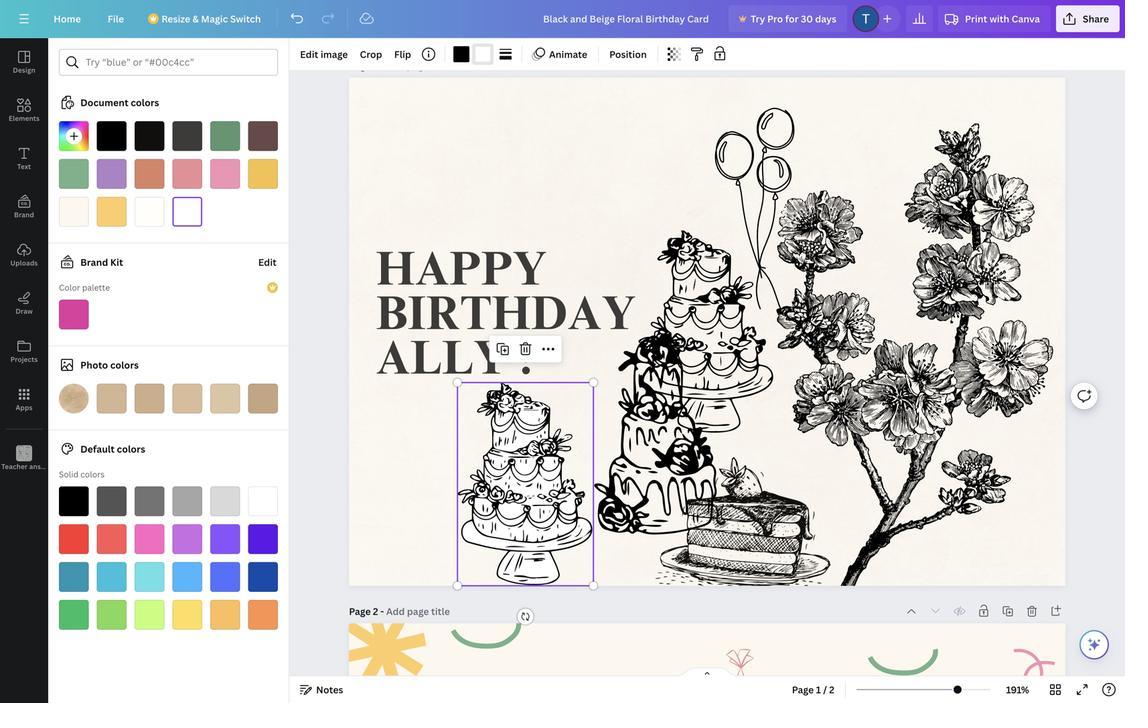 Task type: locate. For each thing, give the bounding box(es) containing it.
black #000000 image
[[59, 487, 89, 516], [59, 487, 89, 516]]

1 inside page 1 / 2 button
[[816, 683, 821, 696]]

draw button
[[0, 279, 48, 327]]

yellow #ffde59 image
[[172, 600, 202, 630]]

#c6a47f image
[[248, 384, 278, 414], [248, 384, 278, 414]]

default colors
[[80, 443, 145, 455]]

text
[[17, 162, 31, 171]]

0 vertical spatial edit
[[300, 48, 318, 61]]

#ffffff image
[[475, 46, 491, 62], [475, 46, 491, 62], [172, 197, 202, 227]]

1 for -
[[373, 59, 378, 72]]

#db8265 image
[[135, 159, 164, 189]]

#000000 image
[[97, 121, 127, 151]]

colors
[[131, 96, 159, 109], [110, 359, 139, 371], [117, 443, 145, 455], [80, 469, 105, 480]]

edit for edit image
[[300, 48, 318, 61]]

brand left kit
[[80, 256, 108, 269]]

peach #ffbd59 image
[[210, 600, 240, 630]]

-
[[380, 59, 384, 72], [380, 605, 384, 618]]

#f491b4 image
[[210, 159, 240, 189], [210, 159, 240, 189]]

design
[[13, 66, 35, 75]]

bright red #ff3131 image
[[59, 524, 89, 554]]

brand for brand kit
[[80, 256, 108, 269]]

share
[[1083, 12, 1109, 25]]

violet #5e17eb image
[[248, 524, 278, 554], [248, 524, 278, 554]]

brand up uploads button
[[14, 210, 34, 219]]

!
[[520, 340, 533, 387]]

#fef8ee image
[[59, 197, 89, 227], [59, 197, 89, 227]]

uploads button
[[0, 231, 48, 279]]

1 page title text field from the top
[[386, 59, 451, 72]]

purple #8c52ff image
[[210, 524, 240, 554]]

1 horizontal spatial edit
[[300, 48, 318, 61]]

0 vertical spatial page
[[349, 59, 371, 72]]

notes
[[316, 683, 343, 696]]

1 horizontal spatial brand
[[80, 256, 108, 269]]

kit
[[110, 256, 123, 269]]

magenta #cb6ce6 image
[[172, 524, 202, 554]]

2 page title text field from the top
[[386, 605, 451, 618]]

1 vertical spatial 1
[[816, 683, 821, 696]]

aqua blue #0cc0df image
[[97, 562, 127, 592]]

1 vertical spatial page title text field
[[386, 605, 451, 618]]

projects button
[[0, 327, 48, 376]]

switch
[[230, 12, 261, 25]]

home
[[54, 12, 81, 25]]

1 horizontal spatial 2
[[829, 683, 835, 696]]

0 horizontal spatial edit
[[258, 256, 277, 269]]

resize & magic switch
[[162, 12, 261, 25]]

colors right the solid on the left bottom of page
[[80, 469, 105, 480]]

light blue #38b6ff image
[[172, 562, 202, 592]]

#b082c8 image
[[97, 159, 127, 189], [97, 159, 127, 189]]

brand button
[[0, 183, 48, 231]]

#fffefb image
[[135, 197, 164, 227]]

1 horizontal spatial 1
[[816, 683, 821, 696]]

happy
[[376, 250, 547, 298]]

0 vertical spatial 1
[[373, 59, 378, 72]]

print
[[965, 12, 987, 25]]

#f6c147 image
[[248, 159, 278, 189], [248, 159, 278, 189]]

solid colors
[[59, 469, 105, 480]]

crop button
[[355, 44, 388, 65]]

with
[[990, 12, 1009, 25]]

0 horizontal spatial 1
[[373, 59, 378, 72]]

page for page 2
[[349, 605, 371, 618]]

pink #ff66c4 image
[[135, 524, 164, 554]]

royal blue #5271ff image
[[210, 562, 240, 592]]

1 left /
[[816, 683, 821, 696]]

2
[[373, 605, 378, 618], [829, 683, 835, 696]]

#694949 image
[[248, 121, 278, 151], [248, 121, 278, 151]]

gray #737373 image
[[135, 487, 164, 516]]

green #00bf63 image
[[59, 600, 89, 630], [59, 600, 89, 630]]

0 horizontal spatial brand
[[14, 210, 34, 219]]

page
[[349, 59, 371, 72], [349, 605, 371, 618], [792, 683, 814, 696]]

photo colors
[[80, 359, 139, 371]]

colors up #100f0d image
[[131, 96, 159, 109]]

Try "blue" or "#00c4cc" search field
[[86, 50, 269, 75]]

lime #c1ff72 image
[[135, 600, 164, 630]]

ally !
[[376, 340, 533, 387]]

#3d3b3a image
[[172, 121, 202, 151], [172, 121, 202, 151]]

0 vertical spatial page title text field
[[386, 59, 451, 72]]

1
[[373, 59, 378, 72], [816, 683, 821, 696]]

page 2 -
[[349, 605, 386, 618]]

answer
[[29, 462, 53, 471]]

#ceae89 image
[[135, 384, 164, 414], [135, 384, 164, 414]]

edit inside dropdown button
[[300, 48, 318, 61]]

2 vertical spatial page
[[792, 683, 814, 696]]

1 left the 'flip'
[[373, 59, 378, 72]]

#000000 image
[[453, 46, 469, 62], [453, 46, 469, 62], [97, 121, 127, 151]]

cobalt blue #004aad image
[[248, 562, 278, 592], [248, 562, 278, 592]]

try pro for 30 days
[[751, 12, 837, 25]]

0 vertical spatial -
[[380, 59, 384, 72]]

Page title text field
[[386, 59, 451, 72], [386, 605, 451, 618]]

1 vertical spatial 2
[[829, 683, 835, 696]]

solid
[[59, 469, 78, 480]]

try pro for 30 days button
[[729, 5, 847, 32]]

page title text field for page 2 -
[[386, 605, 451, 618]]

light gray #d9d9d9 image
[[210, 487, 240, 516]]

1 vertical spatial brand
[[80, 256, 108, 269]]

1 vertical spatial page
[[349, 605, 371, 618]]

brand for brand
[[14, 210, 34, 219]]

0 horizontal spatial 2
[[373, 605, 378, 618]]

days
[[815, 12, 837, 25]]

canva
[[1012, 12, 1040, 25]]

white #ffffff image
[[248, 487, 278, 516]]

#e434a0 image
[[59, 300, 89, 330]]

brand
[[14, 210, 34, 219], [80, 256, 108, 269]]

page for page 1
[[349, 59, 371, 72]]

orange #ff914d image
[[248, 600, 278, 630]]

edit inside button
[[258, 256, 277, 269]]

turquoise blue #5ce1e6 image
[[135, 562, 164, 592]]

dark gray #545454 image
[[97, 487, 127, 516], [97, 487, 127, 516]]

0 vertical spatial brand
[[14, 210, 34, 219]]

magic
[[201, 12, 228, 25]]

#100f0d image
[[135, 121, 164, 151]]

brand inside button
[[14, 210, 34, 219]]

0 vertical spatial 2
[[373, 605, 378, 618]]

turquoise blue #5ce1e6 image
[[135, 562, 164, 592]]

1 vertical spatial edit
[[258, 256, 277, 269]]

grass green #7ed957 image
[[97, 600, 127, 630]]

share button
[[1056, 5, 1120, 32]]

elements
[[9, 114, 40, 123]]

lime #c1ff72 image
[[135, 600, 164, 630]]

grass green #7ed957 image
[[97, 600, 127, 630]]

colors for photo colors
[[110, 359, 139, 371]]

edit
[[300, 48, 318, 61], [258, 256, 277, 269]]

elements button
[[0, 86, 48, 135]]

/
[[823, 683, 827, 696]]

projects
[[10, 355, 38, 364]]

add a new color image
[[59, 121, 89, 151], [59, 121, 89, 151]]

photo
[[80, 359, 108, 371]]

light gray #d9d9d9 image
[[210, 487, 240, 516]]

file button
[[97, 5, 135, 32]]

Design title text field
[[532, 5, 723, 32]]

#d4b592 image
[[97, 384, 127, 414], [97, 384, 127, 414]]

#75b189 image
[[59, 159, 89, 189], [59, 159, 89, 189]]

colors right photo
[[110, 359, 139, 371]]

colors for default colors
[[117, 443, 145, 455]]

gray #a6a6a6 image
[[172, 487, 202, 516]]

1 vertical spatial -
[[380, 605, 384, 618]]

colors for document colors
[[131, 96, 159, 109]]

print with canva
[[965, 12, 1040, 25]]

brand kit
[[80, 256, 123, 269]]

position
[[609, 48, 647, 61]]

colors right default
[[117, 443, 145, 455]]

- for page 1 -
[[380, 59, 384, 72]]

file
[[108, 12, 124, 25]]

coral red #ff5757 image
[[97, 524, 127, 554]]

purple #8c52ff image
[[210, 524, 240, 554]]



Task type: vqa. For each thing, say whether or not it's contained in the screenshot.
Make
no



Task type: describe. For each thing, give the bounding box(es) containing it.
dark turquoise #0097b2 image
[[59, 562, 89, 592]]

ally
[[376, 340, 508, 387]]

document colors
[[80, 96, 159, 109]]

&
[[193, 12, 199, 25]]

edit for edit
[[258, 256, 277, 269]]

palette
[[82, 282, 110, 293]]

draw
[[16, 307, 33, 316]]

uploads
[[10, 259, 38, 268]]

resize & magic switch button
[[140, 5, 272, 32]]

#eb8d96 image
[[172, 159, 202, 189]]

gray #737373 image
[[135, 487, 164, 516]]

apps
[[16, 403, 33, 412]]

home link
[[43, 5, 92, 32]]

design button
[[0, 38, 48, 86]]

#ffcb64 image
[[97, 197, 127, 227]]

edit image button
[[295, 44, 353, 65]]

#100f0d image
[[135, 121, 164, 151]]

default
[[80, 443, 115, 455]]

for
[[785, 12, 799, 25]]

colors for solid colors
[[80, 469, 105, 480]]

191%
[[1006, 683, 1029, 696]]

image
[[321, 48, 348, 61]]

text button
[[0, 135, 48, 183]]

coral red #ff5757 image
[[97, 524, 127, 554]]

animate button
[[528, 44, 593, 65]]

#dabc9a image
[[172, 384, 202, 414]]

30
[[801, 12, 813, 25]]

page 1 / 2 button
[[787, 679, 840, 701]]

#ffcb64 image
[[97, 197, 127, 227]]

dark turquoise #0097b2 image
[[59, 562, 89, 592]]

page 1 -
[[349, 59, 386, 72]]

page inside page 1 / 2 button
[[792, 683, 814, 696]]

#e434a0 image
[[59, 300, 89, 330]]

try
[[751, 12, 765, 25]]

light blue #38b6ff image
[[172, 562, 202, 592]]

#5b9670 image
[[210, 121, 240, 151]]

#dabc9a image
[[172, 384, 202, 414]]

191% button
[[996, 679, 1039, 701]]

page title text field for page 1 -
[[386, 59, 451, 72]]

teacher answer keys
[[1, 462, 69, 471]]

pro
[[767, 12, 783, 25]]

birthday
[[376, 295, 636, 343]]

notes button
[[295, 679, 349, 701]]

flip
[[394, 48, 411, 61]]

page 1 / 2
[[792, 683, 835, 696]]

- for page 2 -
[[380, 605, 384, 618]]

main menu bar
[[0, 0, 1125, 38]]

#eb8d96 image
[[172, 159, 202, 189]]

document
[[80, 96, 128, 109]]

gray #a6a6a6 image
[[172, 487, 202, 516]]

#ffffff image
[[172, 197, 202, 227]]

keys
[[55, 462, 69, 471]]

bright red #ff3131 image
[[59, 524, 89, 554]]

side panel tab list
[[0, 38, 69, 483]]

show pages image
[[675, 667, 739, 678]]

1 for /
[[816, 683, 821, 696]]

peach #ffbd59 image
[[210, 600, 240, 630]]

orange #ff914d image
[[248, 600, 278, 630]]

print with canva button
[[938, 5, 1051, 32]]

color
[[59, 282, 80, 293]]

;
[[23, 463, 25, 471]]

#fffefb image
[[135, 197, 164, 227]]

canva assistant image
[[1086, 637, 1102, 653]]

color palette
[[59, 282, 110, 293]]

pink #ff66c4 image
[[135, 524, 164, 554]]

resize
[[162, 12, 190, 25]]

magenta #cb6ce6 image
[[172, 524, 202, 554]]

color group
[[451, 44, 494, 65]]

#5b9670 image
[[210, 121, 240, 151]]

edit button
[[257, 249, 278, 276]]

royal blue #5271ff image
[[210, 562, 240, 592]]

2 inside button
[[829, 683, 835, 696]]

#db8265 image
[[135, 159, 164, 189]]

crop
[[360, 48, 382, 61]]

aqua blue #0cc0df image
[[97, 562, 127, 592]]

#e0c4a3 image
[[210, 384, 240, 414]]

teacher
[[1, 462, 28, 471]]

animate
[[549, 48, 587, 61]]

edit image
[[300, 48, 348, 61]]

yellow #ffde59 image
[[172, 600, 202, 630]]

white #ffffff image
[[248, 487, 278, 516]]

flip button
[[389, 44, 417, 65]]

position button
[[604, 44, 652, 65]]

#e0c4a3 image
[[210, 384, 240, 414]]

apps button
[[0, 376, 48, 424]]



